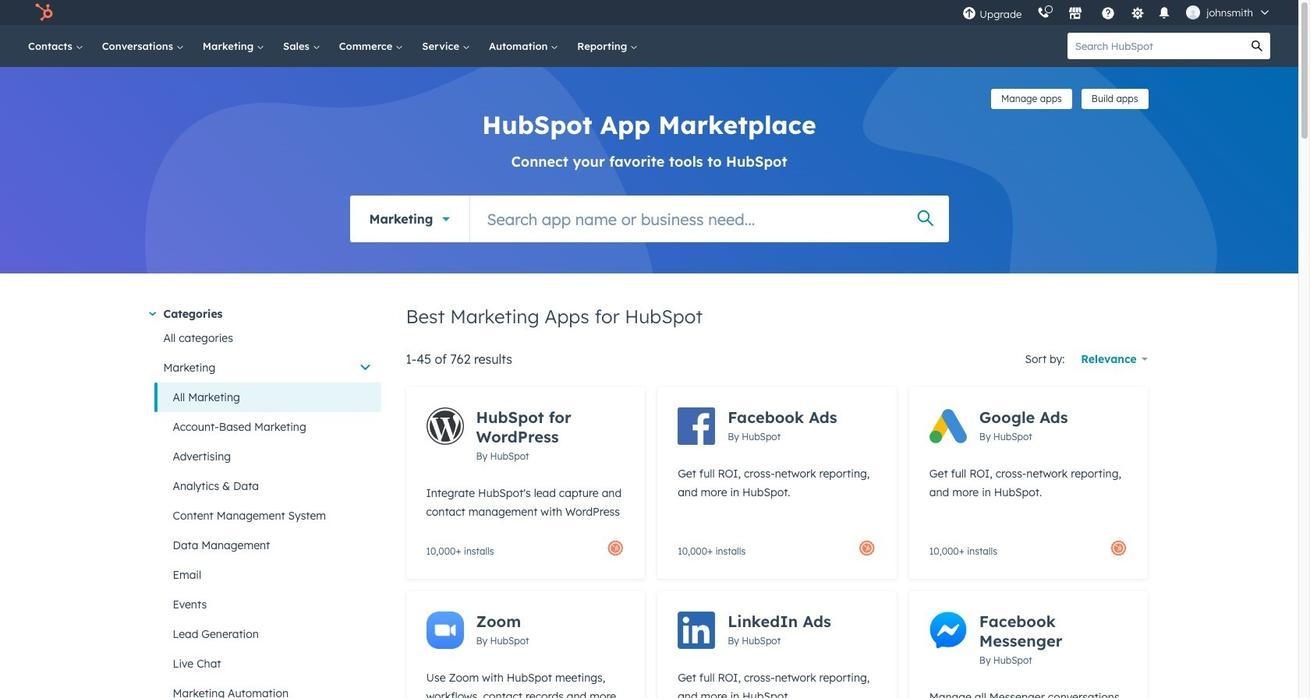 Task type: locate. For each thing, give the bounding box(es) containing it.
Search HubSpot search field
[[1068, 33, 1244, 59]]

Search app name or business need... search field
[[471, 196, 949, 243]]

marketplaces image
[[1069, 7, 1083, 21]]

john smith image
[[1187, 5, 1201, 20]]

menu
[[955, 0, 1280, 25]]



Task type: vqa. For each thing, say whether or not it's contained in the screenshot.
Marketplaces icon
yes



Task type: describe. For each thing, give the bounding box(es) containing it.
caret image
[[149, 312, 156, 316]]



